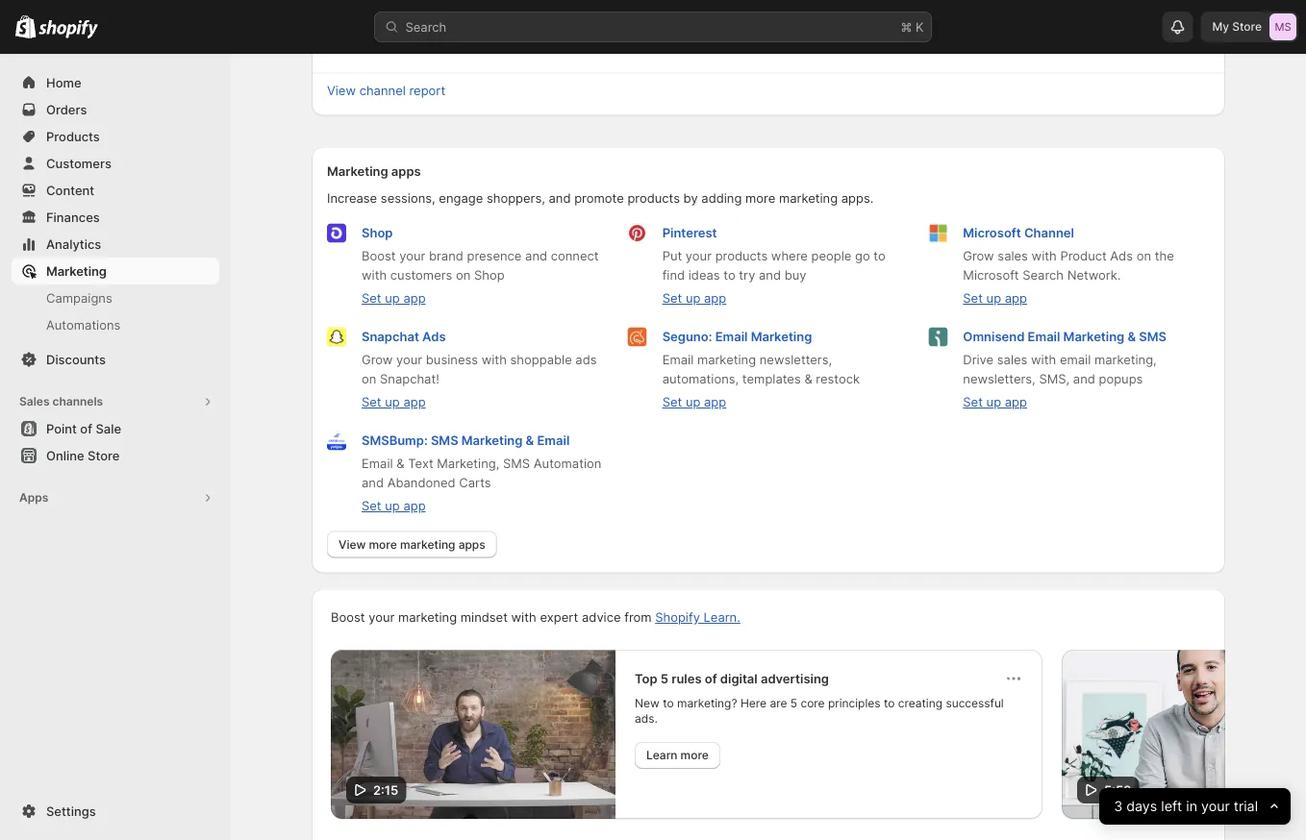 Task type: vqa. For each thing, say whether or not it's contained in the screenshot.
text box at the left bottom of page
no



Task type: locate. For each thing, give the bounding box(es) containing it.
orders
[[46, 102, 87, 117]]

shop boost your brand presence and connect with customers on shop set up app
[[362, 226, 599, 306]]

set up app link down drive
[[963, 395, 1027, 410]]

search
[[406, 19, 447, 34], [1023, 268, 1064, 283]]

grow inside microsoft channel grow sales with product ads on the microsoft search network. set up app
[[963, 249, 995, 264]]

shopify image
[[15, 15, 36, 38], [39, 20, 98, 39]]

advertising
[[761, 672, 829, 686]]

1 vertical spatial boost
[[331, 611, 365, 626]]

and inside shop boost your brand presence and connect with customers on shop set up app
[[525, 249, 548, 264]]

grow inside snapchat ads grow your business with shoppable ads on snapchat! set up app
[[362, 353, 393, 368]]

of
[[80, 421, 92, 436], [705, 672, 717, 686]]

ads inside microsoft channel grow sales with product ads on the microsoft search network. set up app
[[1111, 249, 1133, 264]]

marketing down abandoned
[[400, 538, 456, 552]]

0 vertical spatial view
[[327, 84, 356, 99]]

marketing inside the omnisend email marketing & sms drive sales with email marketing, newsletters, sms, and popups set up app
[[1064, 330, 1125, 345]]

1 vertical spatial newsletters,
[[963, 372, 1036, 387]]

0 horizontal spatial 5
[[661, 672, 669, 686]]

app down the omnisend
[[1005, 395, 1027, 410]]

marketing for omnisend email marketing & sms drive sales with email marketing, newsletters, sms, and popups set up app
[[1064, 330, 1125, 345]]

5 right the top
[[661, 672, 669, 686]]

sms
[[1139, 330, 1167, 345], [431, 434, 459, 449], [503, 457, 530, 472]]

email up automation
[[537, 434, 570, 449]]

app inside snapchat ads grow your business with shoppable ads on snapchat! set up app
[[403, 395, 426, 410]]

up inside seguno: email marketing email marketing newsletters, automations, templates & restock set up app
[[686, 395, 701, 410]]

1 vertical spatial grow
[[362, 353, 393, 368]]

1 vertical spatial sms
[[431, 434, 459, 449]]

2 horizontal spatial sms
[[1139, 330, 1167, 345]]

more down abandoned
[[369, 538, 397, 552]]

0 horizontal spatial products
[[628, 191, 680, 206]]

set up app link down ideas
[[663, 292, 727, 306]]

1 vertical spatial view
[[339, 538, 366, 552]]

marketing
[[327, 165, 388, 179], [46, 264, 107, 279], [751, 330, 812, 345], [1064, 330, 1125, 345], [462, 434, 523, 449]]

ads up network.
[[1111, 249, 1133, 264]]

0 vertical spatial sales
[[998, 249, 1028, 264]]

more for view more marketing apps
[[369, 538, 397, 552]]

with down shop link
[[362, 268, 387, 283]]

sales down the omnisend
[[998, 353, 1028, 368]]

successful
[[946, 697, 1004, 711]]

view inside view more marketing apps link
[[339, 538, 366, 552]]

grow for microsoft
[[963, 249, 995, 264]]

finances link
[[12, 204, 219, 231]]

your right in
[[1201, 799, 1230, 815]]

up down customers
[[385, 292, 400, 306]]

apps up sessions,
[[391, 165, 421, 179]]

& up marketing,
[[1128, 330, 1136, 345]]

grow down snapchat
[[362, 353, 393, 368]]

1 vertical spatial of
[[705, 672, 717, 686]]

up inside snapchat ads grow your business with shoppable ads on snapchat! set up app
[[385, 395, 400, 410]]

creating
[[898, 697, 943, 711]]

set up app link down abandoned
[[362, 499, 426, 514]]

to right the new
[[663, 697, 674, 711]]

with inside shop boost your brand presence and connect with customers on shop set up app
[[362, 268, 387, 283]]

5:52 button
[[1062, 650, 1307, 820]]

0 vertical spatial search
[[406, 19, 447, 34]]

1 horizontal spatial sms
[[503, 457, 530, 472]]

marketing?
[[677, 697, 737, 711]]

0 vertical spatial apps
[[391, 165, 421, 179]]

sales inside the omnisend email marketing & sms drive sales with email marketing, newsletters, sms, and popups set up app
[[998, 353, 1028, 368]]

1 vertical spatial products
[[715, 249, 768, 264]]

0 horizontal spatial on
[[362, 372, 377, 387]]

0 vertical spatial more
[[746, 191, 776, 206]]

1 microsoft from the top
[[963, 226, 1021, 241]]

email right seguno:
[[716, 330, 748, 345]]

1 vertical spatial more
[[369, 538, 397, 552]]

marketing for smsbump: sms marketing & email email & text marketing, sms automation and abandoned carts set up app
[[462, 434, 523, 449]]

1 horizontal spatial shop
[[474, 268, 505, 283]]

1 vertical spatial shop
[[474, 268, 505, 283]]

core
[[801, 697, 825, 711]]

apps
[[391, 165, 421, 179], [459, 538, 486, 552]]

up down automations,
[[686, 395, 701, 410]]

products
[[628, 191, 680, 206], [715, 249, 768, 264]]

up down ideas
[[686, 292, 701, 306]]

business
[[426, 353, 478, 368]]

0 horizontal spatial apps
[[391, 165, 421, 179]]

1 vertical spatial search
[[1023, 268, 1064, 283]]

sales down microsoft channel link
[[998, 249, 1028, 264]]

view channel report button
[[316, 78, 457, 105]]

buy
[[785, 268, 807, 283]]

more right learn
[[681, 749, 709, 763]]

and down smsbump:
[[362, 476, 384, 491]]

on down the brand
[[456, 268, 471, 283]]

search up report
[[406, 19, 447, 34]]

search down channel
[[1023, 268, 1064, 283]]

with down channel
[[1032, 249, 1057, 264]]

up inside shop boost your brand presence and connect with customers on shop set up app
[[385, 292, 400, 306]]

set down find
[[663, 292, 682, 306]]

and inside pinterest put your products where people go to find ideas to try and buy set up app
[[759, 268, 781, 283]]

view for view more marketing apps
[[339, 538, 366, 552]]

learn more link
[[635, 743, 721, 770]]

5 right are on the right of the page
[[791, 697, 798, 711]]

1 horizontal spatial grow
[[963, 249, 995, 264]]

set up view more marketing apps on the bottom left of the page
[[362, 499, 382, 514]]

with up sms,
[[1031, 353, 1057, 368]]

app inside shop boost your brand presence and connect with customers on shop set up app
[[403, 292, 426, 306]]

marketing up increase
[[327, 165, 388, 179]]

app down ideas
[[704, 292, 727, 306]]

1 vertical spatial store
[[88, 448, 120, 463]]

products up try
[[715, 249, 768, 264]]

app down automations,
[[704, 395, 727, 410]]

apps.
[[842, 191, 874, 206]]

marketing inside smsbump: sms marketing & email email & text marketing, sms automation and abandoned carts set up app
[[462, 434, 523, 449]]

1 horizontal spatial apps
[[459, 538, 486, 552]]

0 horizontal spatial more
[[369, 538, 397, 552]]

set up the omnisend
[[963, 292, 983, 306]]

marketing inside seguno: email marketing email marketing newsletters, automations, templates & restock set up app
[[697, 353, 756, 368]]

and right try
[[759, 268, 781, 283]]

2 vertical spatial on
[[362, 372, 377, 387]]

2 microsoft from the top
[[963, 268, 1019, 283]]

on left snapchat!
[[362, 372, 377, 387]]

analytics
[[46, 237, 101, 252]]

up inside smsbump: sms marketing & email email & text marketing, sms automation and abandoned carts set up app
[[385, 499, 400, 514]]

set down automations,
[[663, 395, 682, 410]]

0 vertical spatial on
[[1137, 249, 1152, 264]]

marketing left mindset
[[398, 611, 457, 626]]

automations,
[[663, 372, 739, 387]]

view for view channel report
[[327, 84, 356, 99]]

newsletters,
[[760, 353, 832, 368], [963, 372, 1036, 387]]

up down drive
[[987, 395, 1002, 410]]

set down snapchat!
[[362, 395, 382, 410]]

microsoft channel link
[[963, 226, 1075, 241]]

your inside dropdown button
[[1201, 799, 1230, 815]]

marketing down analytics
[[46, 264, 107, 279]]

marketing up marketing,
[[462, 434, 523, 449]]

set up app link for smsbump: sms marketing & email email & text marketing, sms automation and abandoned carts set up app
[[362, 499, 426, 514]]

people
[[812, 249, 852, 264]]

set up app link up the omnisend
[[963, 292, 1027, 306]]

view more marketing apps link
[[327, 532, 497, 559]]

your up customers
[[399, 249, 426, 264]]

brand
[[429, 249, 464, 264]]

discounts
[[46, 352, 106, 367]]

& left restock
[[805, 372, 813, 387]]

engage
[[439, 191, 483, 206]]

view
[[327, 84, 356, 99], [339, 538, 366, 552]]

1 horizontal spatial store
[[1233, 20, 1262, 34]]

app up the omnisend
[[1005, 292, 1027, 306]]

ads up the business
[[422, 330, 446, 345]]

grow down microsoft channel link
[[963, 249, 995, 264]]

app down snapchat!
[[403, 395, 426, 410]]

products inside pinterest put your products where people go to find ideas to try and buy set up app
[[715, 249, 768, 264]]

0 horizontal spatial newsletters,
[[760, 353, 832, 368]]

your up ideas
[[686, 249, 712, 264]]

smsbump: sms marketing & email email & text marketing, sms automation and abandoned carts set up app
[[362, 434, 602, 514]]

set up snapchat
[[362, 292, 382, 306]]

seguno: email marketing email marketing newsletters, automations, templates & restock set up app
[[663, 330, 860, 410]]

newsletters, down drive
[[963, 372, 1036, 387]]

1 horizontal spatial ads
[[1111, 249, 1133, 264]]

analytics link
[[12, 231, 219, 258]]

marketing up email
[[1064, 330, 1125, 345]]

0 vertical spatial newsletters,
[[760, 353, 832, 368]]

campaigns
[[46, 291, 112, 305]]

marketing inside view more marketing apps link
[[400, 538, 456, 552]]

0 horizontal spatial grow
[[362, 353, 393, 368]]

newsletters, inside the omnisend email marketing & sms drive sales with email marketing, newsletters, sms, and popups set up app
[[963, 372, 1036, 387]]

store
[[1233, 20, 1262, 34], [88, 448, 120, 463]]

microsoft left channel
[[963, 226, 1021, 241]]

0 vertical spatial boost
[[362, 249, 396, 264]]

my store image
[[1270, 13, 1297, 40]]

more right adding
[[746, 191, 776, 206]]

set up app link
[[362, 292, 426, 306], [663, 292, 727, 306], [963, 292, 1027, 306], [362, 395, 426, 410], [663, 395, 727, 410], [963, 395, 1027, 410], [362, 499, 426, 514]]

1 horizontal spatial search
[[1023, 268, 1064, 283]]

app down customers
[[403, 292, 426, 306]]

set up app link down customers
[[362, 292, 426, 306]]

0 vertical spatial grow
[[963, 249, 995, 264]]

5
[[661, 672, 669, 686], [791, 697, 798, 711]]

0 vertical spatial store
[[1233, 20, 1262, 34]]

ideas
[[689, 268, 720, 283]]

2 horizontal spatial on
[[1137, 249, 1152, 264]]

newsletters, up templates
[[760, 353, 832, 368]]

marketing inside seguno: email marketing email marketing newsletters, automations, templates & restock set up app
[[751, 330, 812, 345]]

store right the my
[[1233, 20, 1262, 34]]

2 vertical spatial sms
[[503, 457, 530, 472]]

on left "the"
[[1137, 249, 1152, 264]]

sms inside the omnisend email marketing & sms drive sales with email marketing, newsletters, sms, and popups set up app
[[1139, 330, 1167, 345]]

of right rules
[[705, 672, 717, 686]]

1 vertical spatial 5
[[791, 697, 798, 711]]

find
[[663, 268, 685, 283]]

ads
[[1111, 249, 1133, 264], [422, 330, 446, 345]]

1 horizontal spatial products
[[715, 249, 768, 264]]

0 horizontal spatial shop
[[362, 226, 393, 241]]

& inside seguno: email marketing email marketing newsletters, automations, templates & restock set up app
[[805, 372, 813, 387]]

your up snapchat!
[[396, 353, 423, 368]]

set up app link for pinterest put your products where people go to find ideas to try and buy set up app
[[663, 292, 727, 306]]

& left text
[[397, 457, 405, 472]]

and left connect
[[525, 249, 548, 264]]

content
[[46, 183, 94, 198]]

are
[[770, 697, 787, 711]]

0 vertical spatial sms
[[1139, 330, 1167, 345]]

marketing down seguno: email marketing link
[[697, 353, 756, 368]]

grow
[[963, 249, 995, 264], [362, 353, 393, 368]]

products left by
[[628, 191, 680, 206]]

online store link
[[12, 443, 219, 470]]

store inside button
[[88, 448, 120, 463]]

set down drive
[[963, 395, 983, 410]]

shop down presence on the left of the page
[[474, 268, 505, 283]]

microsoft down microsoft channel link
[[963, 268, 1019, 283]]

with right the business
[[482, 353, 507, 368]]

0 horizontal spatial of
[[80, 421, 92, 436]]

set up app link for shop boost your brand presence and connect with customers on shop set up app
[[362, 292, 426, 306]]

apps down carts
[[459, 538, 486, 552]]

store down the sale
[[88, 448, 120, 463]]

0 vertical spatial 5
[[661, 672, 669, 686]]

0 horizontal spatial search
[[406, 19, 447, 34]]

app down abandoned
[[403, 499, 426, 514]]

campaigns link
[[12, 285, 219, 312]]

sales channels
[[19, 395, 103, 409]]

0 vertical spatial of
[[80, 421, 92, 436]]

up inside the omnisend email marketing & sms drive sales with email marketing, newsletters, sms, and popups set up app
[[987, 395, 1002, 410]]

on inside microsoft channel grow sales with product ads on the microsoft search network. set up app
[[1137, 249, 1152, 264]]

app inside smsbump: sms marketing & email email & text marketing, sms automation and abandoned carts set up app
[[403, 499, 426, 514]]

and down email
[[1074, 372, 1096, 387]]

0 horizontal spatial sms
[[431, 434, 459, 449]]

search inside microsoft channel grow sales with product ads on the microsoft search network. set up app
[[1023, 268, 1064, 283]]

snapchat ads grow your business with shoppable ads on snapchat! set up app
[[362, 330, 597, 410]]

0 horizontal spatial store
[[88, 448, 120, 463]]

1 vertical spatial ads
[[422, 330, 446, 345]]

with left expert
[[511, 611, 537, 626]]

of left the sale
[[80, 421, 92, 436]]

the
[[1155, 249, 1175, 264]]

products
[[46, 129, 100, 144]]

1 vertical spatial on
[[456, 268, 471, 283]]

set up app link down automations,
[[663, 395, 727, 410]]

1 horizontal spatial newsletters,
[[963, 372, 1036, 387]]

app inside pinterest put your products where people go to find ideas to try and buy set up app
[[704, 292, 727, 306]]

point of sale button
[[0, 416, 231, 443]]

boost your marketing mindset with expert advice from shopify learn.
[[331, 611, 741, 626]]

0 vertical spatial ads
[[1111, 249, 1133, 264]]

automation
[[534, 457, 602, 472]]

0 horizontal spatial ads
[[422, 330, 446, 345]]

1 vertical spatial microsoft
[[963, 268, 1019, 283]]

seguno: email marketing link
[[663, 330, 812, 345]]

newsletters, inside seguno: email marketing email marketing newsletters, automations, templates & restock set up app
[[760, 353, 832, 368]]

ads.
[[635, 712, 658, 726]]

0 vertical spatial microsoft
[[963, 226, 1021, 241]]

restock
[[816, 372, 860, 387]]

k
[[916, 19, 924, 34]]

pinterest link
[[663, 226, 717, 241]]

up up the omnisend
[[987, 292, 1002, 306]]

up down abandoned
[[385, 499, 400, 514]]

marketing up templates
[[751, 330, 812, 345]]

3 days left in your trial
[[1114, 799, 1258, 815]]

finances
[[46, 210, 100, 225]]

report
[[409, 84, 446, 99]]

1 horizontal spatial more
[[681, 749, 709, 763]]

set up app link down snapchat!
[[362, 395, 426, 410]]

orders link
[[12, 96, 219, 123]]

1 horizontal spatial on
[[456, 268, 471, 283]]

settings link
[[12, 799, 219, 826]]

sale
[[96, 421, 121, 436]]

up down snapchat!
[[385, 395, 400, 410]]

set inside smsbump: sms marketing & email email & text marketing, sms automation and abandoned carts set up app
[[362, 499, 382, 514]]

increase sessions, engage shoppers, and promote products by adding more marketing apps.
[[327, 191, 874, 206]]

learn
[[647, 749, 678, 763]]

your inside pinterest put your products where people go to find ideas to try and buy set up app
[[686, 249, 712, 264]]

1 horizontal spatial 5
[[791, 697, 798, 711]]

1 vertical spatial sales
[[998, 353, 1028, 368]]

email down smsbump:
[[362, 457, 393, 472]]

to
[[874, 249, 886, 264], [724, 268, 736, 283], [663, 697, 674, 711], [884, 697, 895, 711]]

shop down increase
[[362, 226, 393, 241]]

email up email
[[1028, 330, 1061, 345]]

your inside shop boost your brand presence and connect with customers on shop set up app
[[399, 249, 426, 264]]

2 vertical spatial more
[[681, 749, 709, 763]]

view inside button
[[327, 84, 356, 99]]



Task type: describe. For each thing, give the bounding box(es) containing it.
marketing apps
[[327, 165, 421, 179]]

home
[[46, 75, 81, 90]]

mindset
[[461, 611, 508, 626]]

discounts link
[[12, 346, 219, 373]]

omnisend email marketing & sms link
[[963, 330, 1167, 345]]

on inside snapchat ads grow your business with shoppable ads on snapchat! set up app
[[362, 372, 377, 387]]

channel
[[1025, 226, 1075, 241]]

set up app link for omnisend email marketing & sms drive sales with email marketing, newsletters, sms, and popups set up app
[[963, 395, 1027, 410]]

your down view more marketing apps link
[[369, 611, 395, 626]]

point of sale
[[46, 421, 121, 436]]

pinterest
[[663, 226, 717, 241]]

connect
[[551, 249, 599, 264]]

1 vertical spatial apps
[[459, 538, 486, 552]]

set up app link for seguno: email marketing email marketing newsletters, automations, templates & restock set up app
[[663, 395, 727, 410]]

and inside the omnisend email marketing & sms drive sales with email marketing, newsletters, sms, and popups set up app
[[1074, 372, 1096, 387]]

2:15
[[373, 783, 399, 798]]

⌘ k
[[901, 19, 924, 34]]

automations link
[[12, 312, 219, 339]]

& inside the omnisend email marketing & sms drive sales with email marketing, newsletters, sms, and popups set up app
[[1128, 330, 1136, 345]]

and left promote
[[549, 191, 571, 206]]

set inside snapchat ads grow your business with shoppable ads on snapchat! set up app
[[362, 395, 382, 410]]

carts
[[459, 476, 491, 491]]

here
[[741, 697, 767, 711]]

shoppable
[[510, 353, 572, 368]]

set inside the omnisend email marketing & sms drive sales with email marketing, newsletters, sms, and popups set up app
[[963, 395, 983, 410]]

online
[[46, 448, 84, 463]]

3
[[1114, 799, 1123, 815]]

your inside snapchat ads grow your business with shoppable ads on snapchat! set up app
[[396, 353, 423, 368]]

apps button
[[12, 485, 219, 512]]

popups
[[1099, 372, 1143, 387]]

2 horizontal spatial more
[[746, 191, 776, 206]]

snapchat
[[362, 330, 419, 345]]

increase
[[327, 191, 377, 206]]

to left try
[[724, 268, 736, 283]]

app inside the omnisend email marketing & sms drive sales with email marketing, newsletters, sms, and popups set up app
[[1005, 395, 1027, 410]]

set inside shop boost your brand presence and connect with customers on shop set up app
[[362, 292, 382, 306]]

store for my store
[[1233, 20, 1262, 34]]

shop link
[[362, 226, 393, 241]]

snapchat ads link
[[362, 330, 446, 345]]

rules
[[672, 672, 702, 686]]

on inside shop boost your brand presence and connect with customers on shop set up app
[[456, 268, 471, 283]]

product
[[1061, 249, 1107, 264]]

1 horizontal spatial of
[[705, 672, 717, 686]]

5:52
[[1105, 783, 1132, 798]]

& up automation
[[526, 434, 534, 449]]

shoppers,
[[487, 191, 545, 206]]

online store
[[46, 448, 120, 463]]

marketing,
[[1095, 353, 1157, 368]]

apps
[[19, 491, 48, 505]]

and inside smsbump: sms marketing & email email & text marketing, sms automation and abandoned carts set up app
[[362, 476, 384, 491]]

with inside microsoft channel grow sales with product ads on the microsoft search network. set up app
[[1032, 249, 1057, 264]]

ads inside snapchat ads grow your business with shoppable ads on snapchat! set up app
[[422, 330, 446, 345]]

smsbump:
[[362, 434, 428, 449]]

with inside the omnisend email marketing & sms drive sales with email marketing, newsletters, sms, and popups set up app
[[1031, 353, 1057, 368]]

set inside microsoft channel grow sales with product ads on the microsoft search network. set up app
[[963, 292, 983, 306]]

where
[[771, 249, 808, 264]]

top 5 rules of digital advertising
[[635, 672, 829, 686]]

1 horizontal spatial shopify image
[[39, 20, 98, 39]]

adding
[[702, 191, 742, 206]]

marketing for seguno: email marketing email marketing newsletters, automations, templates & restock set up app
[[751, 330, 812, 345]]

email inside the omnisend email marketing & sms drive sales with email marketing, newsletters, sms, and popups set up app
[[1028, 330, 1061, 345]]

new to marketing? here are 5 core principles to creating successful ads.
[[635, 697, 1004, 726]]

shopify learn. link
[[655, 611, 741, 626]]

top
[[635, 672, 658, 686]]

store for online store
[[88, 448, 120, 463]]

app inside microsoft channel grow sales with product ads on the microsoft search network. set up app
[[1005, 292, 1027, 306]]

automations
[[46, 318, 121, 332]]

snapchat!
[[380, 372, 439, 387]]

more for learn more
[[681, 749, 709, 763]]

in
[[1186, 799, 1198, 815]]

with inside snapchat ads grow your business with shoppable ads on snapchat! set up app
[[482, 353, 507, 368]]

products link
[[12, 123, 219, 150]]

channel
[[360, 84, 406, 99]]

grow for snapchat!
[[362, 353, 393, 368]]

trial
[[1234, 799, 1258, 815]]

drive
[[963, 353, 994, 368]]

channels
[[52, 395, 103, 409]]

marketing link
[[12, 258, 219, 285]]

smsbump: sms marketing & email link
[[362, 434, 570, 449]]

digital
[[720, 672, 758, 686]]

sales channels button
[[12, 389, 219, 416]]

of inside button
[[80, 421, 92, 436]]

my
[[1213, 20, 1230, 34]]

templates
[[743, 372, 801, 387]]

0 horizontal spatial shopify image
[[15, 15, 36, 38]]

sales
[[19, 395, 50, 409]]

set up app link for snapchat ads grow your business with shoppable ads on snapchat! set up app
[[362, 395, 426, 410]]

sales inside microsoft channel grow sales with product ads on the microsoft search network. set up app
[[998, 249, 1028, 264]]

ads
[[576, 353, 597, 368]]

email down seguno:
[[663, 353, 694, 368]]

home link
[[12, 69, 219, 96]]

to left "creating"
[[884, 697, 895, 711]]

customers
[[390, 268, 453, 283]]

customers
[[46, 156, 112, 171]]

content link
[[12, 177, 219, 204]]

seguno:
[[663, 330, 712, 345]]

set inside pinterest put your products where people go to find ideas to try and buy set up app
[[663, 292, 682, 306]]

set up app link for microsoft channel grow sales with product ads on the microsoft search network. set up app
[[963, 292, 1027, 306]]

marketing left apps. on the right top
[[779, 191, 838, 206]]

learn more
[[647, 749, 709, 763]]

view channel report
[[327, 84, 446, 99]]

customers link
[[12, 150, 219, 177]]

5 inside new to marketing? here are 5 core principles to creating successful ads.
[[791, 697, 798, 711]]

sessions,
[[381, 191, 436, 206]]

up inside pinterest put your products where people go to find ideas to try and buy set up app
[[686, 292, 701, 306]]

email
[[1060, 353, 1091, 368]]

up inside microsoft channel grow sales with product ads on the microsoft search network. set up app
[[987, 292, 1002, 306]]

app inside seguno: email marketing email marketing newsletters, automations, templates & restock set up app
[[704, 395, 727, 410]]

expert
[[540, 611, 579, 626]]

try
[[739, 268, 756, 283]]

to right go at the top right of the page
[[874, 249, 886, 264]]

text
[[408, 457, 434, 472]]

0 vertical spatial shop
[[362, 226, 393, 241]]

left
[[1161, 799, 1182, 815]]

microsoft channel grow sales with product ads on the microsoft search network. set up app
[[963, 226, 1175, 306]]

pinterest put your products where people go to find ideas to try and buy set up app
[[663, 226, 886, 306]]

set inside seguno: email marketing email marketing newsletters, automations, templates & restock set up app
[[663, 395, 682, 410]]

0 vertical spatial products
[[628, 191, 680, 206]]

abandoned
[[387, 476, 456, 491]]

boost inside shop boost your brand presence and connect with customers on shop set up app
[[362, 249, 396, 264]]

shopify
[[655, 611, 700, 626]]



